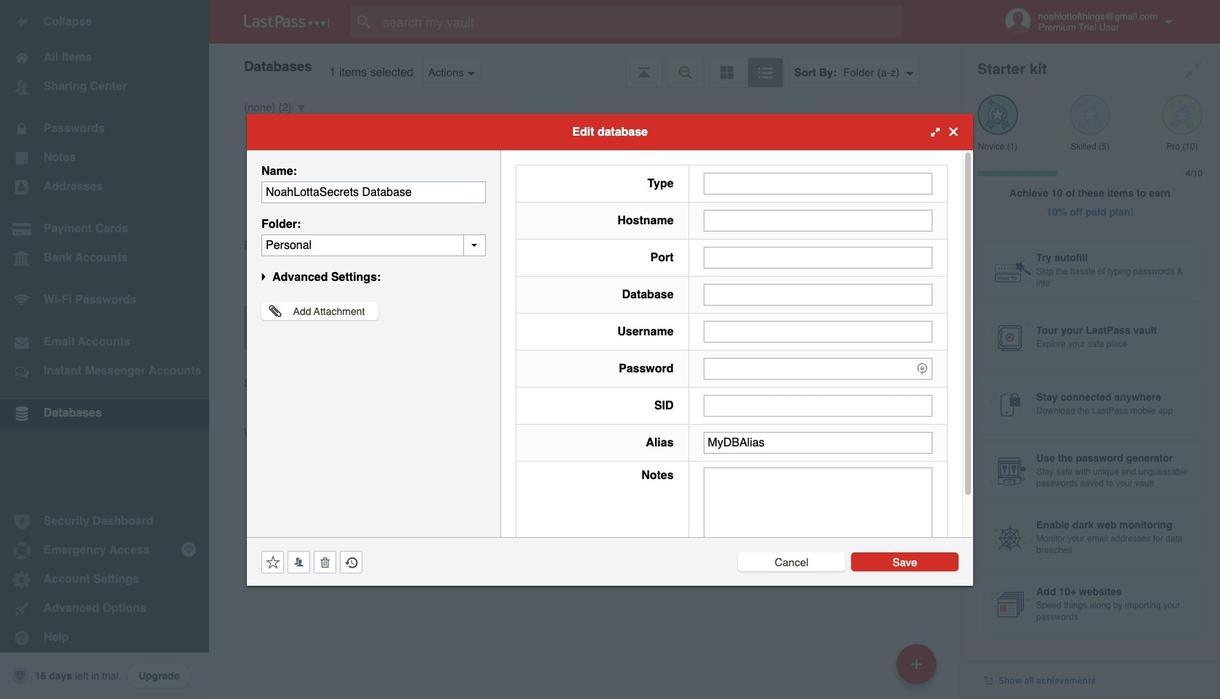 Task type: vqa. For each thing, say whether or not it's contained in the screenshot.
caret right image
no



Task type: locate. For each thing, give the bounding box(es) containing it.
lastpass image
[[244, 15, 330, 28]]

dialog
[[247, 114, 973, 586]]

None text field
[[261, 181, 486, 203], [704, 247, 933, 268], [704, 467, 933, 558], [261, 181, 486, 203], [704, 247, 933, 268], [704, 467, 933, 558]]

None password field
[[704, 358, 933, 380]]

None text field
[[704, 173, 933, 194], [704, 210, 933, 231], [261, 234, 486, 256], [704, 284, 933, 305], [704, 321, 933, 342], [704, 395, 933, 417], [704, 432, 933, 454], [704, 173, 933, 194], [704, 210, 933, 231], [261, 234, 486, 256], [704, 284, 933, 305], [704, 321, 933, 342], [704, 395, 933, 417], [704, 432, 933, 454]]

new item image
[[912, 659, 922, 669]]

Search search field
[[350, 6, 931, 38]]

search my vault text field
[[350, 6, 931, 38]]

vault options navigation
[[209, 44, 960, 87]]



Task type: describe. For each thing, give the bounding box(es) containing it.
new item navigation
[[891, 640, 946, 700]]

main navigation navigation
[[0, 0, 209, 700]]



